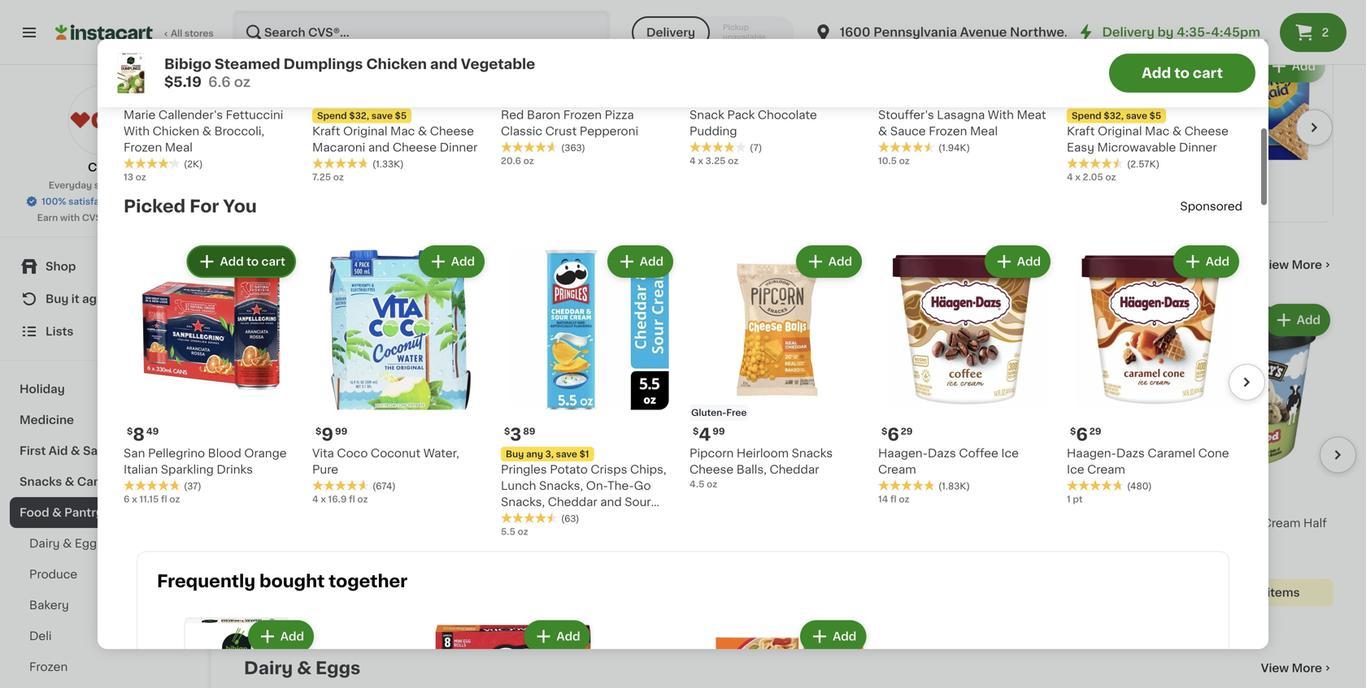 Task type: describe. For each thing, give the bounding box(es) containing it.
$1
[[579, 450, 589, 459]]

$7.29 element
[[795, 478, 966, 499]]

1 horizontal spatial (37)
[[672, 552, 689, 561]]

1 see from the left
[[278, 587, 300, 599]]

cheddar inside pipcorn heirloom snacks cheese balls, cheddar 4.5 oz
[[770, 464, 819, 476]]

2 horizontal spatial free
[[726, 409, 747, 418]]

18
[[1099, 150, 1109, 159]]

with
[[60, 213, 80, 222]]

2 for 2 spend $32, save $5 kraft original mac & cheese macaroni and cheese dinner
[[321, 88, 332, 105]]

and for 2
[[368, 142, 390, 153]]

10.5
[[878, 157, 897, 166]]

more for on sale now
[[1292, 259, 1322, 271]]

orange
[[244, 448, 287, 460]]

0 horizontal spatial to
[[245, 256, 257, 268]]

$5.19 element
[[244, 478, 415, 499]]

1 up post
[[453, 504, 457, 513]]

buy up the pringles
[[506, 450, 524, 459]]

bought
[[259, 573, 325, 590]]

0 horizontal spatial snacks
[[20, 477, 62, 488]]

cheese up "(1.33k)" on the left
[[393, 142, 437, 153]]

1 down $6.49 element
[[478, 504, 482, 513]]

delivery for delivery by 4:35-4:45pm
[[1102, 26, 1155, 38]]

microwavable
[[1097, 142, 1176, 153]]

vegetable
[[461, 57, 535, 71]]

nabisco image
[[594, 47, 623, 76]]

balls,
[[737, 464, 767, 476]]

baron
[[527, 109, 560, 121]]

fl for 8
[[161, 495, 167, 504]]

(1.33k)
[[372, 160, 404, 169]]

7.25
[[312, 173, 331, 182]]

again
[[82, 294, 114, 305]]

1 vertical spatial dairy & eggs
[[244, 660, 360, 677]]

0 vertical spatial add to cart
[[1142, 66, 1223, 80]]

x for 16.9
[[321, 495, 326, 504]]

1 get from the left
[[459, 504, 476, 513]]

produce link
[[10, 559, 198, 590]]

add to cart button for product group containing 9
[[185, 247, 294, 277]]

1600 pennsylvania avenue northwest button
[[814, 10, 1077, 55]]

snacks & candy
[[20, 477, 116, 488]]

0 vertical spatial dairy
[[29, 538, 60, 550]]

buy it again link
[[10, 283, 198, 316]]

fresh
[[888, 87, 920, 98]]

& inside 2 spend $32, save $5 kraft original mac & cheese macaroni and cheese dinner
[[418, 126, 427, 137]]

7 for marie
[[133, 88, 143, 105]]

49 for 6
[[634, 481, 647, 490]]

family inside kellogg froot loops breakfast cereal, kids cereal, family breakfast, original
[[795, 550, 833, 562]]

kraft for 2
[[312, 126, 340, 137]]

2 button
[[1280, 13, 1347, 52]]

0 vertical spatial snacks,
[[539, 481, 583, 492]]

magical.
[[666, 106, 729, 120]]

blood
[[208, 448, 241, 460]]

cream inside haagen-dazs caramel cone ice cream
[[1087, 464, 1125, 476]]

sour
[[625, 497, 651, 508]]

2 see eligible items button from the left
[[1163, 579, 1334, 607]]

$ for haagen-dazs caramel cone ice cream
[[1070, 427, 1076, 436]]

cheese inside pipcorn heirloom snacks cheese balls, cheddar 4.5 oz
[[690, 464, 734, 476]]

medicine link
[[10, 405, 198, 436]]

1 items from the left
[[348, 587, 381, 599]]

6 x 11.15 fl oz
[[124, 495, 180, 504]]

sandwich
[[1099, 103, 1155, 114]]

on
[[244, 256, 271, 273]]

kellogg
[[795, 518, 839, 529]]

x for 6.6
[[252, 565, 258, 574]]

29 for haagen-dazs coffee ice cream
[[901, 427, 913, 436]]

1 vertical spatial fiber
[[1056, 518, 1085, 529]]

ice for haagen-dazs coffee ice cream
[[1001, 448, 1019, 460]]

northwest
[[1010, 26, 1077, 38]]

& inside stouffer's lasagna with meat & sauce frozen meal
[[878, 126, 887, 137]]

7 for spend
[[1109, 49, 1119, 66]]

dumplings
[[284, 57, 363, 71]]

8 spend $32, save $5 kraft original mac & cheese easy microwavable dinner
[[1067, 88, 1229, 153]]

item carousel region containing 8
[[101, 236, 1265, 545]]

buy up post
[[433, 504, 451, 513]]

2 buy 1 get 1 free from the left
[[616, 504, 688, 513]]

13 oz
[[124, 173, 146, 182]]

baked®
[[1163, 534, 1206, 545]]

instacart logo image
[[55, 23, 153, 42]]

lists link
[[10, 316, 198, 348]]

kraft for 8
[[1067, 126, 1095, 137]]

1 buy 1 get 1 free from the left
[[433, 504, 505, 513]]

99 for 4
[[713, 427, 725, 436]]

and inside bibigo steamed dumplings chicken and vegetable $5.19 6.6 oz
[[430, 57, 458, 71]]

on sale now
[[244, 256, 358, 273]]

$6.49 element
[[428, 478, 599, 499]]

oz right 20.6
[[523, 157, 534, 166]]

x for 2.05
[[1075, 173, 1081, 182]]

ritz fresh stacks original crackers
[[864, 87, 962, 114]]

8 x 1.48 oz
[[864, 134, 911, 143]]

$4.99 original price: $10.99 element
[[979, 478, 1150, 499]]

view more for dairy & eggs
[[1261, 663, 1322, 674]]

2 items from the left
[[1267, 587, 1300, 599]]

$ for vita coco coconut water, pure
[[316, 427, 321, 436]]

satisfaction
[[68, 197, 123, 206]]

sauce
[[890, 126, 926, 137]]

$ 6 29 for haagen-dazs caramel cone ice cream
[[1070, 427, 1101, 444]]

buy left the it
[[46, 294, 69, 305]]

haagen-dazs caramel cone ice cream
[[1067, 448, 1229, 476]]

49 for 7
[[1121, 50, 1133, 59]]

pepperoni
[[580, 126, 638, 137]]

pizza
[[605, 109, 634, 121]]

everyday store prices
[[49, 181, 149, 190]]

1.48
[[879, 134, 898, 143]]

0 horizontal spatial free
[[484, 504, 505, 513]]

coconut
[[371, 448, 421, 460]]

frequently bought together
[[157, 573, 408, 590]]

1 horizontal spatial nsored
[[1203, 201, 1243, 212]]

first
[[20, 446, 46, 457]]

now
[[317, 256, 358, 273]]

oz right 1.48
[[900, 134, 911, 143]]

20.6 oz
[[501, 157, 534, 166]]

delivery for delivery
[[646, 27, 695, 38]]

snacks & candy link
[[10, 467, 198, 498]]

safety
[[83, 446, 121, 457]]

1 right the sour
[[662, 504, 666, 513]]

1 see eligible items button from the left
[[244, 579, 415, 607]]

haagen- for cream
[[878, 448, 928, 460]]

$20,
[[1136, 72, 1157, 81]]

original inside 2 spend $32, save $5 kraft original mac & cheese macaroni and cheese dinner
[[343, 126, 387, 137]]

service type group
[[632, 16, 794, 49]]

nsored inside make little moments magical. spo nsored
[[612, 125, 644, 134]]

(1.83k)
[[938, 482, 970, 491]]

many in stock
[[1116, 166, 1180, 175]]

1 vertical spatial dairy
[[244, 660, 293, 677]]

avenue
[[960, 26, 1007, 38]]

pudding
[[690, 126, 737, 137]]

3
[[510, 427, 521, 444]]

frozen down deli
[[29, 662, 68, 673]]

0 vertical spatial cvs®
[[88, 162, 120, 173]]

& inside marie callender's fettuccini with chicken & broccoli, frozen meal
[[202, 126, 211, 137]]

all stores link
[[55, 10, 215, 55]]

4 up pipcorn
[[699, 427, 711, 444]]

view more for on sale now
[[1261, 259, 1322, 271]]

view more link for eggs
[[1261, 661, 1334, 677]]

half
[[1304, 518, 1327, 529]]

$32, for 8
[[1104, 111, 1124, 120]]

2 see eligible items from the left
[[1196, 587, 1300, 599]]

oz right 14
[[899, 495, 910, 504]]

(37) inside product group
[[184, 482, 201, 491]]

1600 pennsylvania avenue northwest
[[840, 26, 1077, 38]]

breakfast inside 'post pebbles fruity pebbles breakfast cereal, gluten free, kids snacks, small cereal box'
[[484, 534, 538, 545]]

view for dairy & eggs
[[1261, 663, 1289, 674]]

oz right 13
[[136, 173, 146, 182]]

$ 7 29
[[127, 88, 157, 105]]

stouffer's
[[878, 109, 934, 121]]

pt
[[1073, 495, 1083, 504]]

4 for 4 x 16.9 fl oz
[[312, 495, 318, 504]]

stouffer's lasagna with meat & sauce frozen meal
[[878, 109, 1046, 137]]

store
[[94, 181, 118, 190]]

3 fl from the left
[[890, 495, 897, 504]]

oz right 18
[[1112, 150, 1122, 159]]

view more link for now
[[1261, 257, 1334, 273]]

$ for buy any 3, save $1
[[504, 427, 510, 436]]

5.5
[[501, 528, 515, 537]]

together
[[329, 573, 408, 590]]

2 cereal, from the left
[[853, 534, 893, 545]]

2 vertical spatial 8
[[133, 427, 145, 444]]

$ for spend $20, save $5
[[1103, 50, 1109, 59]]

29 for haagen-dazs caramel cone ice cream
[[1090, 427, 1101, 436]]

spo nsored
[[1180, 201, 1243, 212]]

1 horizontal spatial spo
[[1180, 201, 1203, 212]]

oz right 5.5
[[518, 528, 528, 537]]

frozen inside stouffer's lasagna with meat & sauce frozen meal
[[929, 126, 967, 137]]

$ for marie callender's fettuccini with chicken & broccoli, frozen meal
[[127, 89, 133, 98]]

buy any 3, save $1
[[506, 450, 589, 459]]

bars,
[[1081, 502, 1109, 513]]

snacks inside the fiber one chewy bars, oats & chocolate, fiber snacks
[[1088, 518, 1129, 529]]

6 for haagen-dazs coffee ice cream
[[887, 427, 899, 444]]

pringles potato crisps chips, lunch snacks, on-the-go snacks, cheddar and sour cream
[[501, 464, 666, 525]]

drinks
[[217, 464, 253, 476]]

x for 3.25
[[698, 157, 703, 166]]

broccoli,
[[214, 126, 264, 137]]

all
[[171, 29, 182, 38]]

original inside 8 spend $32, save $5 kraft original mac & cheese easy microwavable dinner
[[1098, 126, 1142, 137]]

bakery link
[[10, 590, 198, 621]]

1 pt
[[1067, 495, 1083, 504]]

chicken inside bibigo steamed dumplings chicken and vegetable $5.19 6.6 oz
[[366, 57, 427, 71]]

cereal, inside 'post pebbles fruity pebbles breakfast cereal, gluten free, kids snacks, small cereal box'
[[541, 534, 582, 545]]

4:45pm
[[1211, 26, 1260, 38]]

one
[[1011, 502, 1035, 513]]

kids inside kellogg froot loops breakfast cereal, kids cereal, family breakfast, original
[[896, 534, 921, 545]]

haagen-dazs coffee ice cream
[[878, 448, 1019, 476]]

2 see from the left
[[1196, 587, 1219, 599]]

0 vertical spatial eggs
[[75, 538, 103, 550]]

product group containing 9
[[312, 242, 488, 506]]

buy down $ 6 49
[[616, 504, 635, 513]]

$ for san pellegrino blood orange italian sparkling drinks
[[127, 427, 133, 436]]

product group containing 3
[[501, 242, 677, 539]]

2.05
[[1083, 173, 1103, 182]]

$ 6 49
[[615, 480, 647, 497]]

gluten-
[[691, 409, 726, 418]]

oz right 16.9
[[357, 495, 368, 504]]

1 down $ 6 49
[[637, 504, 641, 513]]

oz right 3.25
[[728, 157, 739, 166]]

0 horizontal spatial fiber
[[979, 502, 1008, 513]]

(674)
[[372, 482, 396, 491]]

5.5 oz
[[501, 528, 528, 537]]

save for buy
[[556, 450, 577, 459]]

eligible for second the see eligible items button from right
[[303, 587, 345, 599]]

oz right 14.1
[[997, 549, 1008, 558]]

dazs for coffee
[[928, 448, 956, 460]]

pennsylvania
[[874, 26, 957, 38]]



Task type: vqa. For each thing, say whether or not it's contained in the screenshot.


Task type: locate. For each thing, give the bounding box(es) containing it.
89
[[523, 427, 535, 436]]

x left 11.15
[[132, 495, 137, 504]]

snacks, down fruity
[[528, 550, 572, 562]]

macaroni
[[312, 142, 365, 153]]

& inside ben & jerry's ice cream half baked®
[[1188, 518, 1197, 529]]

4 x 3.25 oz
[[690, 157, 739, 166]]

49 for 8
[[146, 427, 159, 436]]

1 horizontal spatial add to cart button
[[1109, 54, 1256, 93]]

snacks, for pebbles
[[528, 550, 572, 562]]

29 inside $ 7 29
[[145, 89, 157, 98]]

2 view more link from the top
[[1261, 661, 1334, 677]]

1 mac from the left
[[390, 126, 415, 137]]

cereal
[[462, 567, 499, 578]]

1 vertical spatial cart
[[260, 256, 284, 268]]

1 vertical spatial nsored
[[1203, 201, 1243, 212]]

$ 6 29 up $4.99 original price: $10.99 element
[[1070, 427, 1101, 444]]

$ up $7.29 element
[[882, 427, 887, 436]]

free,
[[469, 550, 497, 562]]

items
[[348, 587, 381, 599], [1267, 587, 1300, 599]]

1 horizontal spatial 99
[[713, 427, 725, 436]]

frozen inside marie callender's fettuccini with chicken & broccoli, frozen meal
[[124, 142, 162, 153]]

1 vertical spatial snacks
[[20, 477, 62, 488]]

on-
[[586, 481, 607, 492]]

1 vertical spatial 49
[[146, 427, 159, 436]]

ice inside ben & jerry's ice cream half baked®
[[1242, 518, 1260, 529]]

meat
[[1017, 109, 1046, 121]]

add to cart button for "item carousel" region containing 7
[[1109, 54, 1256, 93]]

pellegrino
[[148, 448, 205, 460]]

family down sandwich at the right top of page
[[1099, 119, 1137, 131]]

delivery button
[[632, 16, 710, 49]]

2 haagen- from the left
[[1067, 448, 1116, 460]]

free up pipcorn
[[726, 409, 747, 418]]

fl for 9
[[349, 495, 355, 504]]

item carousel region
[[124, 0, 1265, 190], [101, 236, 1265, 545], [244, 294, 1356, 633]]

oz right 4.5
[[707, 480, 717, 489]]

cheddar inside pringles potato crisps chips, lunch snacks, on-the-go snacks, cheddar and sour cream
[[548, 497, 597, 508]]

0 horizontal spatial buy 1 get 1 free
[[433, 504, 505, 513]]

6 for buy 1 get 1 free
[[621, 480, 632, 497]]

2 get from the left
[[643, 504, 660, 513]]

2 horizontal spatial ice
[[1242, 518, 1260, 529]]

view for on sale now
[[1261, 259, 1289, 271]]

1 horizontal spatial $ 6 29
[[1070, 427, 1101, 444]]

$ for buy 1 get 1 free
[[615, 481, 621, 490]]

1 vertical spatial spo
[[1180, 201, 1203, 212]]

1 cereal, from the left
[[541, 534, 582, 545]]

0 horizontal spatial nsored
[[612, 125, 644, 134]]

7.25 oz
[[312, 173, 344, 182]]

1 horizontal spatial eggs
[[316, 660, 360, 677]]

7 inside "item carousel" region
[[133, 88, 143, 105]]

x left 16.9
[[321, 495, 326, 504]]

$5 inside 8 spend $32, save $5 kraft original mac & cheese easy microwavable dinner
[[1150, 111, 1161, 120]]

cvs® logo image
[[68, 85, 139, 156]]

shop link
[[10, 250, 198, 283]]

6.6 inside "item carousel" region
[[260, 565, 274, 574]]

0 horizontal spatial dinner
[[440, 142, 478, 153]]

2 inside button
[[1322, 27, 1329, 38]]

$5 for 8
[[1150, 111, 1161, 120]]

x left 1.48
[[872, 134, 877, 143]]

eligible for second the see eligible items button
[[1222, 587, 1264, 599]]

2 breakfast from the left
[[795, 534, 850, 545]]

99 right '9'
[[335, 427, 347, 436]]

49 inside $ 6 49
[[634, 481, 647, 490]]

1 horizontal spatial $5
[[1150, 111, 1161, 120]]

original inside the ritz fresh stacks original crackers
[[864, 103, 908, 114]]

None search field
[[233, 10, 611, 55]]

1 horizontal spatial dairy & eggs link
[[244, 659, 360, 678]]

1 vertical spatial 8
[[864, 134, 870, 143]]

(2k)
[[184, 160, 203, 169]]

eligible down (601)
[[1222, 587, 1264, 599]]

original up macaroni on the top left
[[343, 126, 387, 137]]

see eligible items down "(240)"
[[278, 587, 381, 599]]

0 vertical spatial cheddar
[[770, 464, 819, 476]]

product group containing ritz fresh stacks original crackers
[[743, 47, 973, 188]]

red
[[501, 109, 524, 121]]

0 horizontal spatial 2
[[321, 88, 332, 105]]

$ inside $ 9 99
[[316, 427, 321, 436]]

chips,
[[630, 464, 666, 476]]

ice for ben & jerry's ice cream half baked®
[[1242, 518, 1260, 529]]

water,
[[423, 448, 459, 460]]

snacks inside pipcorn heirloom snacks cheese balls, cheddar 4.5 oz
[[792, 448, 833, 460]]

1 horizontal spatial fiber
[[1056, 518, 1085, 529]]

1 $ 6 29 from the left
[[882, 427, 913, 444]]

chocolate down spend $20, save $5
[[1131, 87, 1190, 98]]

dinner inside 2 spend $32, save $5 kraft original mac & cheese macaroni and cheese dinner
[[440, 142, 478, 153]]

gluten
[[428, 550, 466, 562]]

oz
[[234, 75, 251, 89], [900, 134, 911, 143], [1112, 150, 1122, 159], [523, 157, 534, 166], [728, 157, 739, 166], [899, 157, 910, 166], [136, 173, 146, 182], [333, 173, 344, 182], [1105, 173, 1116, 182], [707, 480, 717, 489], [169, 495, 180, 504], [357, 495, 368, 504], [899, 495, 910, 504], [518, 528, 528, 537], [997, 549, 1008, 558], [276, 565, 287, 574]]

0 vertical spatial chocolate
[[1131, 87, 1190, 98]]

7 up marie
[[133, 88, 143, 105]]

$ 8 49
[[127, 427, 159, 444]]

original down loops
[[896, 550, 941, 562]]

2 horizontal spatial fl
[[890, 495, 897, 504]]

4 x 16.9 fl oz
[[312, 495, 368, 504]]

cheddar down heirloom
[[770, 464, 819, 476]]

1
[[1067, 495, 1071, 504], [453, 504, 457, 513], [478, 504, 482, 513], [637, 504, 641, 513], [662, 504, 666, 513]]

1 vertical spatial with
[[124, 126, 150, 137]]

spend inside 2 spend $32, save $5 kraft original mac & cheese macaroni and cheese dinner
[[317, 111, 347, 120]]

spend up oreo
[[1104, 72, 1134, 81]]

dairy & eggs
[[29, 538, 103, 550], [244, 660, 360, 677]]

4 left 2.05
[[1067, 173, 1073, 182]]

oz right 2.05
[[1105, 173, 1116, 182]]

0 vertical spatial meal
[[970, 126, 998, 137]]

cereal, down the (63)
[[541, 534, 582, 545]]

29 up haagen-dazs caramel cone ice cream
[[1090, 427, 1101, 436]]

8 inside 8 spend $32, save $5 kraft original mac & cheese easy microwavable dinner
[[1076, 88, 1088, 105]]

oz inside pipcorn heirloom snacks cheese balls, cheddar 4.5 oz
[[707, 480, 717, 489]]

1 horizontal spatial kraft
[[1067, 126, 1095, 137]]

(1.94k)
[[938, 144, 970, 153]]

cream up bars,
[[1087, 464, 1125, 476]]

meal
[[970, 126, 998, 137], [165, 142, 193, 153]]

0 horizontal spatial 8
[[133, 427, 145, 444]]

0 vertical spatial kids
[[896, 534, 921, 545]]

haagen-
[[878, 448, 928, 460], [1067, 448, 1116, 460]]

items down ben & jerry's ice cream half baked® on the bottom of page
[[1267, 587, 1300, 599]]

stacks
[[923, 87, 961, 98]]

0 horizontal spatial add to cart
[[219, 256, 284, 268]]

1 kraft from the left
[[312, 126, 340, 137]]

cream inside haagen-dazs coffee ice cream
[[878, 464, 916, 476]]

free down $6.49 element
[[484, 504, 505, 513]]

snacks down bars,
[[1088, 518, 1129, 529]]

oreo chocolate sandwich cookies, family size
[[1099, 87, 1208, 131]]

2 99 from the left
[[713, 427, 725, 436]]

cheddar
[[770, 464, 819, 476], [548, 497, 597, 508]]

see down the 6 x 6.6 oz
[[278, 587, 300, 599]]

oz inside bibigo steamed dumplings chicken and vegetable $5.19 6.6 oz
[[234, 75, 251, 89]]

extracare®
[[109, 213, 160, 222]]

fiber left the one at the bottom right of the page
[[979, 502, 1008, 513]]

meal inside stouffer's lasagna with meat & sauce frozen meal
[[970, 126, 998, 137]]

0 horizontal spatial 7
[[133, 88, 143, 105]]

italian
[[124, 464, 158, 476]]

1 breakfast from the left
[[484, 534, 538, 545]]

100%
[[42, 197, 66, 206]]

1 more from the top
[[1292, 259, 1322, 271]]

2 inside 2 spend $32, save $5 kraft original mac & cheese macaroni and cheese dinner
[[321, 88, 332, 105]]

original up microwavable
[[1098, 126, 1142, 137]]

x for 1.48
[[872, 134, 877, 143]]

save right $20,
[[1159, 72, 1180, 81]]

1 view from the top
[[1261, 259, 1289, 271]]

1 left pt
[[1067, 495, 1071, 504]]

product group
[[743, 47, 973, 188], [979, 47, 1208, 208], [124, 242, 299, 506], [312, 242, 488, 506], [501, 242, 677, 539], [690, 242, 865, 491], [878, 242, 1054, 506], [1067, 242, 1243, 506], [244, 301, 415, 607], [428, 301, 599, 623], [612, 301, 782, 607], [795, 301, 966, 623], [979, 301, 1150, 560], [1163, 301, 1334, 607], [157, 618, 317, 689], [433, 618, 593, 689], [709, 618, 870, 689]]

chocolate inside oreo chocolate sandwich cookies, family size
[[1131, 87, 1190, 98]]

1 vertical spatial view more
[[1261, 663, 1322, 674]]

1 horizontal spatial and
[[430, 57, 458, 71]]

7 inside product group
[[1109, 49, 1119, 66]]

add button
[[1261, 52, 1324, 81], [420, 247, 483, 277], [609, 247, 672, 277], [798, 247, 860, 277], [986, 247, 1049, 277], [1175, 247, 1238, 277], [347, 306, 410, 335], [531, 306, 594, 335], [715, 306, 777, 335], [898, 306, 961, 335], [1082, 306, 1145, 335], [1266, 306, 1329, 335], [249, 623, 312, 652], [526, 623, 588, 652], [802, 623, 865, 652]]

1 horizontal spatial dairy
[[244, 660, 293, 677]]

produce
[[29, 569, 77, 581]]

1 horizontal spatial breakfast
[[795, 534, 850, 545]]

breakfast inside kellogg froot loops breakfast cereal, kids cereal, family breakfast, original
[[795, 534, 850, 545]]

0 vertical spatial family
[[1099, 119, 1137, 131]]

x left 3.25
[[698, 157, 703, 166]]

100% satisfaction guarantee button
[[25, 192, 182, 208]]

picked for you
[[124, 198, 257, 215]]

snacks, inside 'post pebbles fruity pebbles breakfast cereal, gluten free, kids snacks, small cereal box'
[[528, 550, 572, 562]]

99 for 9
[[335, 427, 347, 436]]

$ 9 99
[[316, 427, 347, 444]]

the-
[[607, 481, 634, 492]]

6 inside product group
[[124, 495, 130, 504]]

add to cart up "cookies,"
[[1142, 66, 1223, 80]]

x left 'bought'
[[252, 565, 258, 574]]

3.25
[[706, 157, 726, 166]]

mac for 2
[[390, 126, 415, 137]]

spend inside 8 spend $32, save $5 kraft original mac & cheese easy microwavable dinner
[[1072, 111, 1102, 120]]

8 up san
[[133, 427, 145, 444]]

2 for 2
[[1322, 27, 1329, 38]]

x for 11.15
[[132, 495, 137, 504]]

ice inside haagen-dazs caramel cone ice cream
[[1067, 464, 1084, 476]]

$7.49 element
[[1163, 478, 1334, 499]]

0 horizontal spatial see eligible items button
[[244, 579, 415, 607]]

ice up $4.99 original price: $10.99 element
[[1067, 464, 1084, 476]]

and up "(1.33k)" on the left
[[368, 142, 390, 153]]

and inside 2 spend $32, save $5 kraft original mac & cheese macaroni and cheese dinner
[[368, 142, 390, 153]]

$ inside $ 7 29
[[127, 89, 133, 98]]

to
[[1174, 66, 1190, 80], [245, 256, 257, 268]]

dazs for caramel
[[1116, 448, 1145, 460]]

product group containing 8
[[124, 242, 299, 506]]

haagen- inside haagen-dazs caramel cone ice cream
[[1067, 448, 1116, 460]]

many
[[1116, 166, 1141, 175]]

see eligible items button down (601)
[[1163, 579, 1334, 607]]

cheese
[[430, 126, 474, 137], [1185, 126, 1229, 137], [393, 142, 437, 153], [690, 464, 734, 476]]

chicken down callender's
[[153, 126, 199, 137]]

dairy & eggs link for produce link at the left bottom
[[10, 529, 198, 559]]

$32, inside 2 spend $32, save $5 kraft original mac & cheese macaroni and cheese dinner
[[349, 111, 369, 120]]

49 inside $ 7 49
[[1121, 50, 1133, 59]]

1 haagen- from the left
[[878, 448, 928, 460]]

add to cart button
[[1109, 54, 1256, 93], [185, 247, 294, 277]]

8 for 8 x 1.48 oz
[[864, 134, 870, 143]]

$ for haagen-dazs coffee ice cream
[[882, 427, 887, 436]]

dairy
[[29, 538, 60, 550], [244, 660, 293, 677]]

1 view more from the top
[[1261, 259, 1322, 271]]

4.5
[[690, 480, 705, 489]]

nsored
[[612, 125, 644, 134], [1203, 201, 1243, 212]]

1 $32, from the left
[[349, 111, 369, 120]]

mac inside 8 spend $32, save $5 kraft original mac & cheese easy microwavable dinner
[[1145, 126, 1170, 137]]

$ down crisps
[[615, 481, 621, 490]]

0 vertical spatial spo
[[594, 125, 612, 134]]

chocolate up (7)
[[758, 109, 817, 121]]

1 vertical spatial cheddar
[[548, 497, 597, 508]]

99 down gluten-free
[[713, 427, 725, 436]]

$5 for 2
[[395, 111, 407, 120]]

in
[[1144, 166, 1152, 175]]

chicken inside marie callender's fettuccini with chicken & broccoli, frozen meal
[[153, 126, 199, 137]]

family inside oreo chocolate sandwich cookies, family size
[[1099, 119, 1137, 131]]

snacks right heirloom
[[792, 448, 833, 460]]

1 horizontal spatial add to cart
[[1142, 66, 1223, 80]]

items right 'bought'
[[348, 587, 381, 599]]

1 eligible from the left
[[303, 587, 345, 599]]

pebbles
[[457, 518, 510, 529], [428, 534, 481, 545]]

4 for 4 x 3.25 oz
[[690, 157, 696, 166]]

0 vertical spatial pebbles
[[457, 518, 510, 529]]

1 horizontal spatial chocolate
[[1131, 87, 1190, 98]]

0 vertical spatial and
[[430, 57, 458, 71]]

2 horizontal spatial $5
[[1182, 72, 1194, 81]]

chicken up 2 spend $32, save $5 kraft original mac & cheese macaroni and cheese dinner
[[366, 57, 427, 71]]

view more link
[[1261, 257, 1334, 273], [1261, 661, 1334, 677]]

1 horizontal spatial free
[[668, 504, 688, 513]]

snacks, for potato
[[501, 497, 545, 508]]

4 left 3.25
[[690, 157, 696, 166]]

view more
[[1261, 259, 1322, 271], [1261, 663, 1322, 674]]

1 vertical spatial 2
[[321, 88, 332, 105]]

6 for haagen-dazs caramel cone ice cream
[[1076, 427, 1088, 444]]

save inside 8 spend $32, save $5 kraft original mac & cheese easy microwavable dinner
[[1126, 111, 1147, 120]]

0 horizontal spatial ice
[[1001, 448, 1019, 460]]

0 vertical spatial view
[[1261, 259, 1289, 271]]

1 view more link from the top
[[1261, 257, 1334, 273]]

29 for marie callender's fettuccini with chicken & broccoli, frozen meal
[[145, 89, 157, 98]]

1 horizontal spatial see eligible items
[[1196, 587, 1300, 599]]

4 x 2.05 oz
[[1067, 173, 1116, 182]]

by
[[1158, 26, 1174, 38]]

0 horizontal spatial 29
[[145, 89, 157, 98]]

spo inside make little moments magical. spo nsored
[[594, 125, 612, 134]]

dairy & eggs link for view more link related to eggs
[[244, 659, 360, 678]]

and for pringles
[[600, 497, 622, 508]]

2 horizontal spatial 8
[[1076, 88, 1088, 105]]

chocolate
[[1131, 87, 1190, 98], [758, 109, 817, 121]]

ice right coffee at the right of the page
[[1001, 448, 1019, 460]]

save for 2
[[371, 111, 393, 120]]

size
[[1140, 119, 1163, 131]]

4:35-
[[1177, 26, 1211, 38]]

kraft up macaroni on the top left
[[312, 126, 340, 137]]

1 dazs from the left
[[928, 448, 956, 460]]

$ inside $ 8 49
[[127, 427, 133, 436]]

$32, down oreo
[[1104, 111, 1124, 120]]

add to cart inside product group
[[219, 256, 284, 268]]

$5 inside 2 spend $32, save $5 kraft original mac & cheese macaroni and cheese dinner
[[395, 111, 407, 120]]

1 horizontal spatial eligible
[[1222, 587, 1264, 599]]

haagen- for ice
[[1067, 448, 1116, 460]]

49 inside $ 8 49
[[146, 427, 159, 436]]

0 horizontal spatial add to cart button
[[185, 247, 294, 277]]

original
[[864, 103, 908, 114], [343, 126, 387, 137], [1098, 126, 1142, 137], [896, 550, 941, 562]]

spend left $15,
[[249, 504, 279, 513]]

product group containing 4
[[690, 242, 865, 491]]

1 vertical spatial meal
[[165, 142, 193, 153]]

6.6 inside bibigo steamed dumplings chicken and vegetable $5.19 6.6 oz
[[208, 75, 231, 89]]

snacks up food
[[20, 477, 62, 488]]

8 for 8 spend $32, save $5 kraft original mac & cheese easy microwavable dinner
[[1076, 88, 1088, 105]]

1 see eligible items from the left
[[278, 587, 381, 599]]

0 horizontal spatial kraft
[[312, 126, 340, 137]]

save for 8
[[1126, 111, 1147, 120]]

99 inside $ 4 99
[[713, 427, 725, 436]]

2 kraft from the left
[[1067, 126, 1095, 137]]

1 horizontal spatial haagen-
[[1067, 448, 1116, 460]]

1 vertical spatial pebbles
[[428, 534, 481, 545]]

snacks, down potato
[[539, 481, 583, 492]]

coco
[[337, 448, 368, 460]]

save inside 2 spend $32, save $5 kraft original mac & cheese macaroni and cheese dinner
[[371, 111, 393, 120]]

$32, inside 8 spend $32, save $5 kraft original mac & cheese easy microwavable dinner
[[1104, 111, 1124, 120]]

$ 6 29 for haagen-dazs coffee ice cream
[[882, 427, 913, 444]]

4 for 4 x 2.05 oz
[[1067, 173, 1073, 182]]

save left "$4"
[[301, 504, 323, 513]]

29 up haagen-dazs coffee ice cream
[[901, 427, 913, 436]]

0 vertical spatial cart
[[1193, 66, 1223, 80]]

delivery up little
[[646, 27, 695, 38]]

get down $6.49 element
[[459, 504, 476, 513]]

first aid & safety link
[[10, 436, 198, 467]]

kellogg froot loops breakfast cereal, kids cereal, family breakfast, original
[[795, 518, 964, 562]]

1 horizontal spatial family
[[1099, 119, 1137, 131]]

$ inside $ 3 89
[[504, 427, 510, 436]]

and inside pringles potato crisps chips, lunch snacks, on-the-go snacks, cheddar and sour cream
[[600, 497, 622, 508]]

1 horizontal spatial 49
[[634, 481, 647, 490]]

breakfast,
[[836, 550, 893, 562]]

0 horizontal spatial family
[[795, 550, 833, 562]]

more for dairy & eggs
[[1292, 663, 1322, 674]]

cream inside ben & jerry's ice cream half baked®
[[1263, 518, 1301, 529]]

earn with cvs® extracare® link
[[37, 211, 170, 224]]

$ up oreo
[[1103, 50, 1109, 59]]

1 horizontal spatial see eligible items button
[[1163, 579, 1334, 607]]

49 up spend $20, save $5
[[1121, 50, 1133, 59]]

6 up $4.99 original price: $10.99 element
[[1076, 427, 1088, 444]]

cheese inside 8 spend $32, save $5 kraft original mac & cheese easy microwavable dinner
[[1185, 126, 1229, 137]]

fettuccini
[[226, 109, 283, 121]]

0 horizontal spatial spo
[[594, 125, 612, 134]]

dazs up the (1.83k)
[[928, 448, 956, 460]]

2 view more from the top
[[1261, 663, 1322, 674]]

spend $15, save $4
[[249, 504, 337, 513]]

2 up add link
[[1322, 27, 1329, 38]]

see
[[278, 587, 300, 599], [1196, 587, 1219, 599]]

& inside 8 spend $32, save $5 kraft original mac & cheese easy microwavable dinner
[[1173, 126, 1182, 137]]

0 vertical spatial to
[[1174, 66, 1190, 80]]

6 left 11.15
[[124, 495, 130, 504]]

fl right 16.9
[[349, 495, 355, 504]]

14.1
[[979, 549, 995, 558]]

0 horizontal spatial fl
[[161, 495, 167, 504]]

2 fl from the left
[[349, 495, 355, 504]]

0 vertical spatial snacks
[[792, 448, 833, 460]]

dazs up (480)
[[1116, 448, 1145, 460]]

mac inside 2 spend $32, save $5 kraft original mac & cheese macaroni and cheese dinner
[[390, 126, 415, 137]]

crackers
[[911, 103, 962, 114]]

$ inside $ 7 49
[[1103, 50, 1109, 59]]

1 horizontal spatial with
[[988, 109, 1014, 121]]

0 horizontal spatial see eligible items
[[278, 587, 381, 599]]

2 vertical spatial ice
[[1242, 518, 1260, 529]]

1 vertical spatial 6.6
[[260, 565, 274, 574]]

eligible down "(240)"
[[303, 587, 345, 599]]

1 fl from the left
[[161, 495, 167, 504]]

2 view from the top
[[1261, 663, 1289, 674]]

1 horizontal spatial see
[[1196, 587, 1219, 599]]

2 $ 6 29 from the left
[[1070, 427, 1101, 444]]

0 horizontal spatial meal
[[165, 142, 193, 153]]

& inside the fiber one chewy bars, oats & chocolate, fiber snacks
[[979, 518, 988, 529]]

0 horizontal spatial cereal,
[[541, 534, 582, 545]]

kraft inside 2 spend $32, save $5 kraft original mac & cheese macaroni and cheese dinner
[[312, 126, 340, 137]]

1 horizontal spatial cereal,
[[853, 534, 893, 545]]

2 eligible from the left
[[1222, 587, 1264, 599]]

0 vertical spatial view more link
[[1261, 257, 1334, 273]]

1 vertical spatial cvs®
[[82, 213, 107, 222]]

cvs® up everyday store prices link
[[88, 162, 120, 173]]

cream up 5.5 oz
[[501, 513, 539, 525]]

oz right 7.25
[[333, 173, 344, 182]]

0 horizontal spatial dairy
[[29, 538, 60, 550]]

0 horizontal spatial delivery
[[646, 27, 695, 38]]

16.9
[[328, 495, 347, 504]]

item carousel region containing 7
[[124, 0, 1265, 190]]

(2.57k)
[[1127, 160, 1160, 169]]

1 99 from the left
[[335, 427, 347, 436]]

kraft up easy at the right top
[[1067, 126, 1095, 137]]

6.6
[[208, 75, 231, 89], [260, 565, 274, 574]]

99 inside $ 9 99
[[335, 427, 347, 436]]

bibigo steamed dumplings chicken and vegetable $5.19 6.6 oz
[[164, 57, 535, 89]]

0 vertical spatial fiber
[[979, 502, 1008, 513]]

fl right 11.15
[[161, 495, 167, 504]]

cream up $7.29 element
[[878, 464, 916, 476]]

meal inside marie callender's fettuccini with chicken & broccoli, frozen meal
[[165, 142, 193, 153]]

delivery inside delivery by 4:35-4:45pm link
[[1102, 26, 1155, 38]]

2 horizontal spatial snacks
[[1088, 518, 1129, 529]]

dairy & eggs inside "dairy & eggs" link
[[29, 538, 103, 550]]

8 left oreo
[[1076, 88, 1088, 105]]

6 left 'bought'
[[244, 565, 250, 574]]

4
[[690, 157, 696, 166], [1067, 173, 1073, 182], [699, 427, 711, 444], [312, 495, 318, 504]]

spend $20, save $5
[[1104, 72, 1194, 81]]

with inside stouffer's lasagna with meat & sauce frozen meal
[[988, 109, 1014, 121]]

29 up marie
[[145, 89, 157, 98]]

0 vertical spatial with
[[988, 109, 1014, 121]]

oz right 11.15
[[169, 495, 180, 504]]

1 horizontal spatial cheddar
[[770, 464, 819, 476]]

dazs inside haagen-dazs coffee ice cream
[[928, 448, 956, 460]]

mac for 8
[[1145, 126, 1170, 137]]

2 dinner from the left
[[1179, 142, 1217, 153]]

add to cart button inside product group
[[185, 247, 294, 277]]

1 vertical spatial chocolate
[[758, 109, 817, 121]]

with down marie
[[124, 126, 150, 137]]

2
[[1322, 27, 1329, 38], [321, 88, 332, 105]]

1 vertical spatial view more link
[[1261, 661, 1334, 677]]

cvs®
[[88, 162, 120, 173], [82, 213, 107, 222]]

free
[[726, 409, 747, 418], [484, 504, 505, 513], [668, 504, 688, 513]]

2 dazs from the left
[[1116, 448, 1145, 460]]

original down ritz
[[864, 103, 908, 114]]

29
[[145, 89, 157, 98], [901, 427, 913, 436], [1090, 427, 1101, 436]]

snack pack chocolate pudding
[[690, 109, 817, 137]]

0 vertical spatial (37)
[[184, 482, 201, 491]]

49 down chips,
[[634, 481, 647, 490]]

nabisco holiday image
[[245, 33, 580, 222]]

kraft inside 8 spend $32, save $5 kraft original mac & cheese easy microwavable dinner
[[1067, 126, 1095, 137]]

oz right 10.5
[[899, 157, 910, 166]]

pebbles up the "gluten"
[[428, 534, 481, 545]]

see eligible items down (601)
[[1196, 587, 1300, 599]]

8
[[1076, 88, 1088, 105], [864, 134, 870, 143], [133, 427, 145, 444]]

49 up pellegrino
[[146, 427, 159, 436]]

fl
[[161, 495, 167, 504], [349, 495, 355, 504], [890, 495, 897, 504]]

dazs
[[928, 448, 956, 460], [1116, 448, 1145, 460]]

3 cereal, from the left
[[924, 534, 964, 545]]

kids inside 'post pebbles fruity pebbles breakfast cereal, gluten free, kids snacks, small cereal box'
[[500, 550, 525, 562]]

product group containing 7
[[979, 47, 1208, 208]]

breakfast down kellogg
[[795, 534, 850, 545]]

ice inside haagen-dazs coffee ice cream
[[1001, 448, 1019, 460]]

oz down "steamed"
[[234, 75, 251, 89]]

1 vertical spatial add to cart button
[[185, 247, 294, 277]]

$32, for 2
[[349, 111, 369, 120]]

add link
[[1215, 47, 1366, 161]]

to up "cookies,"
[[1174, 66, 1190, 80]]

haagen- inside haagen-dazs coffee ice cream
[[878, 448, 928, 460]]

2 horizontal spatial and
[[600, 497, 622, 508]]

2 mac from the left
[[1145, 126, 1170, 137]]

spend up easy at the right top
[[1072, 111, 1102, 120]]

item carousel region containing 6
[[244, 294, 1356, 633]]

1 horizontal spatial get
[[643, 504, 660, 513]]

snack
[[690, 109, 724, 121]]

delivery inside 'delivery' button
[[646, 27, 695, 38]]

1 dinner from the left
[[440, 142, 478, 153]]

0 vertical spatial dairy & eggs link
[[10, 529, 198, 559]]

cheese left "classic"
[[430, 126, 474, 137]]

1 vertical spatial 7
[[133, 88, 143, 105]]

cream inside pringles potato crisps chips, lunch snacks, on-the-go snacks, cheddar and sour cream
[[501, 513, 539, 525]]

dinner inside 8 spend $32, save $5 kraft original mac & cheese easy microwavable dinner
[[1179, 142, 1217, 153]]

oz down $15,
[[276, 565, 287, 574]]

$ up san
[[127, 427, 133, 436]]

chocolate inside snack pack chocolate pudding
[[758, 109, 817, 121]]

with inside marie callender's fettuccini with chicken & broccoli, frozen meal
[[124, 126, 150, 137]]

dazs inside haagen-dazs caramel cone ice cream
[[1116, 448, 1145, 460]]

1 horizontal spatial fl
[[349, 495, 355, 504]]

add to cart button down you
[[185, 247, 294, 277]]

0 horizontal spatial eligible
[[303, 587, 345, 599]]

0 horizontal spatial items
[[348, 587, 381, 599]]

2 more from the top
[[1292, 663, 1322, 674]]

$ inside $ 6 49
[[615, 481, 621, 490]]

meal down lasagna
[[970, 126, 998, 137]]

$ inside $ 4 99
[[693, 427, 699, 436]]

1 horizontal spatial 8
[[864, 134, 870, 143]]

original inside kellogg froot loops breakfast cereal, kids cereal, family breakfast, original
[[896, 550, 941, 562]]

frozen inside red baron frozen pizza classic crust pepperoni
[[563, 109, 602, 121]]

2 $32, from the left
[[1104, 111, 1124, 120]]

$ for pipcorn heirloom snacks cheese balls, cheddar
[[693, 427, 699, 436]]

0 horizontal spatial chocolate
[[758, 109, 817, 121]]

x
[[872, 134, 877, 143], [698, 157, 703, 166], [1075, 173, 1081, 182], [132, 495, 137, 504], [321, 495, 326, 504], [252, 565, 258, 574]]

1 horizontal spatial to
[[1174, 66, 1190, 80]]

2 down dumplings
[[321, 88, 332, 105]]

$ 3 89
[[504, 427, 535, 444]]

fiber down chewy
[[1056, 518, 1085, 529]]

(480)
[[1127, 482, 1152, 491]]

spend inside product group
[[1104, 72, 1134, 81]]



